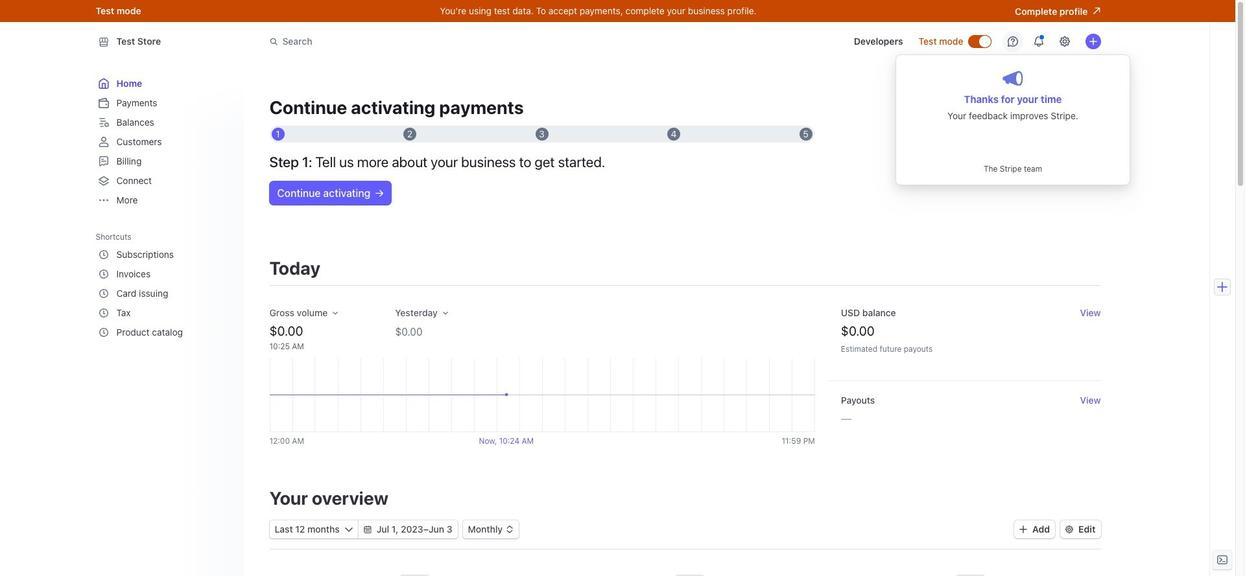 Task type: locate. For each thing, give the bounding box(es) containing it.
None search field
[[262, 30, 627, 54]]

help image
[[1007, 36, 1018, 47]]

notifications image
[[1033, 36, 1044, 47]]

svg image
[[364, 526, 371, 534]]

1 vertical spatial svg image
[[345, 526, 353, 534]]

Search text field
[[262, 30, 627, 54]]

shortcuts element
[[96, 228, 233, 342], [96, 245, 231, 342]]

toolbar
[[1014, 521, 1101, 539]]

1 horizontal spatial svg image
[[376, 190, 383, 197]]

figure
[[269, 359, 815, 433], [269, 359, 815, 433]]

settings image
[[1059, 36, 1070, 47]]

svg image
[[376, 190, 383, 197], [345, 526, 353, 534]]

manage shortcuts image
[[220, 233, 228, 241]]

2 shortcuts element from the top
[[96, 245, 231, 342]]



Task type: vqa. For each thing, say whether or not it's contained in the screenshot.
Home link
no



Task type: describe. For each thing, give the bounding box(es) containing it.
Test mode checkbox
[[969, 36, 991, 47]]

1 shortcuts element from the top
[[96, 228, 233, 342]]

0 vertical spatial svg image
[[376, 190, 383, 197]]

0 horizontal spatial svg image
[[345, 526, 353, 534]]

core navigation links element
[[96, 74, 231, 210]]



